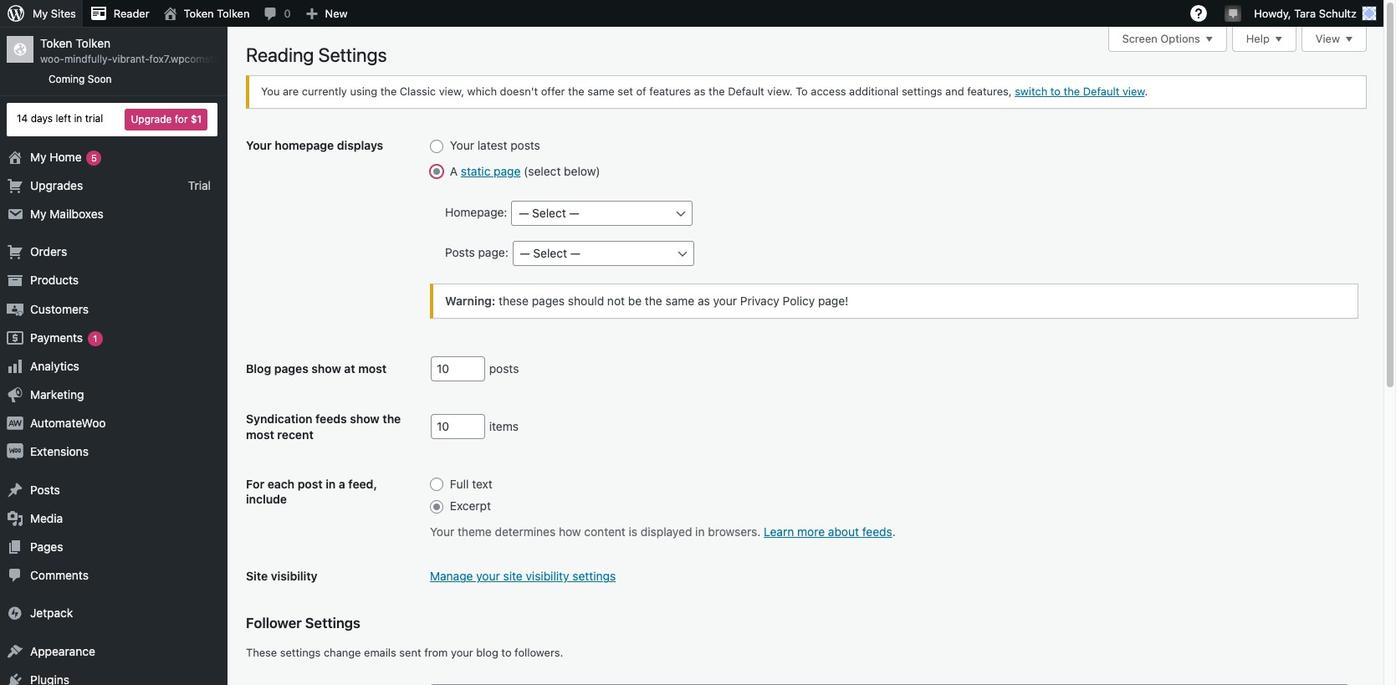 Task type: vqa. For each thing, say whether or not it's contained in the screenshot.


Task type: describe. For each thing, give the bounding box(es) containing it.
media link
[[0, 504, 228, 533]]

orders link
[[0, 238, 228, 266]]

privacy
[[740, 294, 780, 308]]

token tolken woo-mindfully-vibrant-fox7.wpcomstaging.com coming soon
[[40, 36, 263, 85]]

0 horizontal spatial pages
[[274, 361, 308, 376]]

jetpack link
[[0, 599, 228, 628]]

reading settings
[[246, 43, 387, 66]]

14 days left in trial
[[17, 112, 103, 125]]

comments
[[30, 568, 89, 582]]

days
[[31, 112, 53, 125]]

my for my mailboxes
[[30, 207, 46, 221]]

products link
[[0, 266, 228, 295]]

these settings change emails sent from your blog to followers.
[[246, 645, 563, 659]]

page:
[[478, 245, 508, 259]]

howdy,
[[1254, 7, 1291, 20]]

be
[[628, 294, 642, 308]]

site
[[246, 569, 268, 583]]

determines
[[495, 524, 556, 539]]

how
[[559, 524, 581, 539]]

media
[[30, 511, 63, 525]]

your latest posts
[[447, 138, 540, 153]]

2 default from the left
[[1083, 85, 1120, 98]]

browsers.
[[708, 524, 761, 539]]

recent
[[277, 428, 314, 442]]

1 vertical spatial as
[[698, 294, 710, 308]]

offer
[[541, 85, 565, 98]]

new
[[325, 7, 348, 20]]

0 vertical spatial posts
[[510, 138, 540, 153]]

for each post in a feed, include
[[246, 477, 377, 506]]

coming
[[49, 73, 85, 85]]

payments 1
[[30, 330, 97, 344]]

0 vertical spatial .
[[1145, 85, 1148, 98]]

new link
[[297, 0, 354, 27]]

most for syndication feeds show the most recent
[[246, 428, 274, 442]]

latest
[[477, 138, 507, 153]]

text
[[472, 477, 493, 491]]

0 vertical spatial to
[[1051, 85, 1061, 98]]

feeds inside syndication feeds show the most recent
[[315, 412, 347, 426]]

these
[[246, 645, 277, 659]]

customers
[[30, 302, 89, 316]]

2 vertical spatial in
[[695, 524, 705, 539]]

help
[[1246, 32, 1270, 46]]

your homepage displays
[[246, 138, 383, 153]]

full text
[[447, 477, 493, 491]]

automatewoo
[[30, 416, 106, 430]]

not
[[607, 294, 625, 308]]

0 vertical spatial pages
[[532, 294, 565, 308]]

screen options button
[[1108, 27, 1227, 52]]

14
[[17, 112, 28, 125]]

Syndication feeds show the most recent number field
[[431, 414, 485, 439]]

tolken for token tolken woo-mindfully-vibrant-fox7.wpcomstaging.com coming soon
[[75, 36, 110, 50]]

2 horizontal spatial settings
[[902, 85, 942, 98]]

screen options
[[1122, 32, 1200, 46]]

learn more about feeds link
[[764, 524, 892, 539]]

extensions link
[[0, 438, 228, 466]]

most for blog pages show at most
[[358, 361, 387, 376]]

my home 5
[[30, 149, 97, 164]]

switch to the default view link
[[1015, 85, 1145, 98]]

access
[[811, 85, 846, 98]]

token tolken link
[[156, 0, 256, 27]]

orders
[[30, 244, 67, 259]]

manage your site visibility settings link
[[430, 569, 616, 583]]

marketing
[[30, 387, 84, 402]]

trial
[[188, 178, 211, 192]]

using
[[350, 85, 377, 98]]

tara
[[1294, 7, 1316, 20]]

your left theme
[[430, 524, 454, 539]]

a
[[450, 164, 458, 178]]

appearance
[[30, 644, 95, 658]]

settings for reading settings
[[318, 43, 387, 66]]

view,
[[439, 85, 464, 98]]

additional
[[849, 85, 899, 98]]

schultz
[[1319, 7, 1357, 20]]

show for feeds
[[350, 412, 380, 426]]

features
[[649, 85, 691, 98]]

token for token tolken
[[184, 7, 214, 20]]

your for your homepage displays
[[246, 138, 272, 153]]

warning:
[[445, 294, 495, 308]]

you
[[261, 85, 280, 98]]

features,
[[967, 85, 1012, 98]]

screen
[[1122, 32, 1158, 46]]

0 vertical spatial as
[[694, 85, 706, 98]]

appearance link
[[0, 637, 228, 666]]

site
[[503, 569, 523, 583]]

the right features at the top
[[709, 85, 725, 98]]

1 vertical spatial .
[[892, 524, 896, 539]]

and
[[945, 85, 964, 98]]

view.
[[767, 85, 793, 98]]

switch
[[1015, 85, 1048, 98]]

0 horizontal spatial same
[[587, 85, 615, 98]]

my sites link
[[0, 0, 83, 27]]

sites
[[51, 7, 76, 20]]

extensions
[[30, 445, 89, 459]]

is
[[629, 524, 638, 539]]

content
[[584, 524, 626, 539]]

1 vertical spatial posts
[[486, 361, 519, 376]]

a
[[339, 477, 345, 491]]

from
[[424, 645, 448, 659]]

1 visibility from the left
[[271, 569, 318, 583]]

static page link
[[461, 164, 521, 178]]

for
[[246, 477, 264, 491]]

manage
[[430, 569, 473, 583]]

analytics
[[30, 359, 79, 373]]

change
[[324, 645, 361, 659]]

0
[[284, 7, 291, 20]]

reader link
[[83, 0, 156, 27]]



Task type: locate. For each thing, give the bounding box(es) containing it.
1 horizontal spatial posts
[[445, 245, 475, 259]]

1 horizontal spatial token
[[184, 7, 214, 20]]

0 horizontal spatial feeds
[[315, 412, 347, 426]]

most right at
[[358, 361, 387, 376]]

reading
[[246, 43, 314, 66]]

tolken up mindfully-
[[75, 36, 110, 50]]

page!
[[818, 294, 849, 308]]

the left syndication feeds show the most recent "number field"
[[383, 412, 401, 426]]

pages
[[30, 540, 63, 554]]

main menu navigation
[[0, 27, 263, 685]]

trial
[[85, 112, 103, 125]]

manage your site visibility settings
[[430, 569, 616, 583]]

0 vertical spatial your
[[713, 294, 737, 308]]

in for trial
[[74, 112, 82, 125]]

2 horizontal spatial your
[[713, 294, 737, 308]]

set
[[618, 85, 633, 98]]

syndication
[[246, 412, 312, 426]]

include
[[246, 492, 287, 506]]

1 vertical spatial in
[[326, 477, 336, 491]]

upgrade for $1 button
[[125, 108, 207, 130]]

vibrant-
[[112, 53, 149, 65]]

0 vertical spatial token
[[184, 7, 214, 20]]

1 vertical spatial settings
[[572, 569, 616, 583]]

token
[[184, 7, 214, 20], [40, 36, 72, 50]]

1 vertical spatial tolken
[[75, 36, 110, 50]]

0 horizontal spatial visibility
[[271, 569, 318, 583]]

posts left the page:
[[445, 245, 475, 259]]

tolken left 0 link
[[217, 7, 250, 20]]

.
[[1145, 85, 1148, 98], [892, 524, 896, 539]]

0 vertical spatial my
[[33, 7, 48, 20]]

same right the be on the left top of the page
[[665, 294, 694, 308]]

in inside for each post in a feed, include
[[326, 477, 336, 491]]

my mailboxes link
[[0, 200, 228, 228]]

show down at
[[350, 412, 380, 426]]

feeds
[[315, 412, 347, 426], [862, 524, 892, 539]]

the right the be on the left top of the page
[[645, 294, 662, 308]]

your
[[246, 138, 272, 153], [450, 138, 474, 153], [430, 524, 454, 539]]

1 vertical spatial feeds
[[862, 524, 892, 539]]

0 vertical spatial posts
[[445, 245, 475, 259]]

for
[[175, 113, 188, 125]]

. right about
[[892, 524, 896, 539]]

1 horizontal spatial in
[[326, 477, 336, 491]]

tolken for token tolken
[[217, 7, 250, 20]]

my for my sites
[[33, 7, 48, 20]]

your up a
[[450, 138, 474, 153]]

1 horizontal spatial show
[[350, 412, 380, 426]]

1 horizontal spatial your
[[476, 569, 500, 583]]

1 vertical spatial posts
[[30, 482, 60, 497]]

my left sites at the left top of page
[[33, 7, 48, 20]]

posts right blog pages show at most number field
[[486, 361, 519, 376]]

to right "switch"
[[1051, 85, 1061, 98]]

1 vertical spatial my
[[30, 149, 46, 164]]

mailboxes
[[50, 207, 104, 221]]

upgrades
[[30, 178, 83, 192]]

0 horizontal spatial tolken
[[75, 36, 110, 50]]

2 visibility from the left
[[526, 569, 569, 583]]

more
[[797, 524, 825, 539]]

homepage:
[[445, 205, 510, 219]]

posts
[[510, 138, 540, 153], [486, 361, 519, 376]]

1 vertical spatial pages
[[274, 361, 308, 376]]

0 vertical spatial feeds
[[315, 412, 347, 426]]

learn
[[764, 524, 794, 539]]

settings down content
[[572, 569, 616, 583]]

as right features at the top
[[694, 85, 706, 98]]

2 vertical spatial my
[[30, 207, 46, 221]]

the right using
[[380, 85, 397, 98]]

1 horizontal spatial most
[[358, 361, 387, 376]]

1 vertical spatial most
[[246, 428, 274, 442]]

show inside syndication feeds show the most recent
[[350, 412, 380, 426]]

items
[[486, 419, 519, 434]]

feed,
[[348, 477, 377, 491]]

posts page:
[[445, 245, 512, 259]]

posts link
[[0, 476, 228, 504]]

payments
[[30, 330, 83, 344]]

tolken inside toolbar navigation
[[217, 7, 250, 20]]

0 vertical spatial settings
[[318, 43, 387, 66]]

blog
[[246, 361, 271, 376]]

my for my home 5
[[30, 149, 46, 164]]

doesn't
[[500, 85, 538, 98]]

posts up a static page (select below)
[[510, 138, 540, 153]]

blog
[[476, 645, 498, 659]]

your left homepage
[[246, 138, 272, 153]]

2 vertical spatial settings
[[280, 645, 321, 659]]

analytics link
[[0, 352, 228, 381]]

token up "fox7.wpcomstaging.com"
[[184, 7, 214, 20]]

notification image
[[1227, 6, 1240, 19]]

displayed
[[641, 524, 692, 539]]

1 vertical spatial token
[[40, 36, 72, 50]]

0 horizontal spatial most
[[246, 428, 274, 442]]

at
[[344, 361, 355, 376]]

same left set
[[587, 85, 615, 98]]

0 horizontal spatial posts
[[30, 482, 60, 497]]

my inside 'my mailboxes' link
[[30, 207, 46, 221]]

default left view.
[[728, 85, 764, 98]]

posts up media on the left
[[30, 482, 60, 497]]

1 horizontal spatial tolken
[[217, 7, 250, 20]]

1 horizontal spatial default
[[1083, 85, 1120, 98]]

full
[[450, 477, 469, 491]]

most down the syndication
[[246, 428, 274, 442]]

in right displayed
[[695, 524, 705, 539]]

token inside toolbar navigation
[[184, 7, 214, 20]]

posts for posts
[[30, 482, 60, 497]]

settings
[[902, 85, 942, 98], [572, 569, 616, 583], [280, 645, 321, 659]]

your left privacy
[[713, 294, 737, 308]]

0 horizontal spatial in
[[74, 112, 82, 125]]

feeds right about
[[862, 524, 892, 539]]

0 horizontal spatial show
[[311, 361, 341, 376]]

posts for posts page:
[[445, 245, 475, 259]]

1 vertical spatial same
[[665, 294, 694, 308]]

settings up change
[[305, 614, 360, 631]]

token inside token tolken woo-mindfully-vibrant-fox7.wpcomstaging.com coming soon
[[40, 36, 72, 50]]

0 horizontal spatial your
[[451, 645, 473, 659]]

token up woo-
[[40, 36, 72, 50]]

0 vertical spatial same
[[587, 85, 615, 98]]

show left at
[[311, 361, 341, 376]]

in for a
[[326, 477, 336, 491]]

0 horizontal spatial .
[[892, 524, 896, 539]]

0 vertical spatial show
[[311, 361, 341, 376]]

1 horizontal spatial pages
[[532, 294, 565, 308]]

syndication feeds show the most recent
[[246, 412, 401, 442]]

default left view
[[1083, 85, 1120, 98]]

toolbar navigation
[[0, 0, 1384, 30]]

upgrade
[[131, 113, 172, 125]]

0 horizontal spatial token
[[40, 36, 72, 50]]

as
[[694, 85, 706, 98], [698, 294, 710, 308]]

left
[[56, 112, 71, 125]]

home
[[50, 149, 82, 164]]

1 vertical spatial settings
[[305, 614, 360, 631]]

to right the blog
[[501, 645, 512, 659]]

in
[[74, 112, 82, 125], [326, 477, 336, 491], [695, 524, 705, 539]]

each
[[267, 477, 295, 491]]

to
[[1051, 85, 1061, 98], [501, 645, 512, 659]]

in left a
[[326, 477, 336, 491]]

are
[[283, 85, 299, 98]]

1 horizontal spatial .
[[1145, 85, 1148, 98]]

upgrade for $1
[[131, 113, 202, 125]]

1 vertical spatial to
[[501, 645, 512, 659]]

theme
[[458, 524, 492, 539]]

(select
[[524, 164, 561, 178]]

feeds right the syndication
[[315, 412, 347, 426]]

in inside navigation
[[74, 112, 82, 125]]

blog pages show at most
[[246, 361, 387, 376]]

1 vertical spatial show
[[350, 412, 380, 426]]

pages right these
[[532, 294, 565, 308]]

your left the blog
[[451, 645, 473, 659]]

should
[[568, 294, 604, 308]]

products
[[30, 273, 79, 287]]

posts inside main menu navigation
[[30, 482, 60, 497]]

. down the screen
[[1145, 85, 1148, 98]]

options
[[1161, 32, 1200, 46]]

policy
[[783, 294, 815, 308]]

None radio
[[430, 139, 443, 153], [430, 165, 443, 178], [430, 478, 443, 491], [430, 500, 443, 513], [430, 139, 443, 153], [430, 165, 443, 178], [430, 478, 443, 491], [430, 500, 443, 513]]

soon
[[88, 73, 112, 85]]

settings for follower settings
[[305, 614, 360, 631]]

my inside my sites link
[[33, 7, 48, 20]]

my sites
[[33, 7, 76, 20]]

in right left
[[74, 112, 82, 125]]

help button
[[1232, 27, 1296, 52]]

1 horizontal spatial feeds
[[862, 524, 892, 539]]

default
[[728, 85, 764, 98], [1083, 85, 1120, 98]]

token tolken
[[184, 7, 250, 20]]

site visibility
[[246, 569, 318, 583]]

1 horizontal spatial settings
[[572, 569, 616, 583]]

settings up using
[[318, 43, 387, 66]]

view
[[1123, 85, 1145, 98]]

as left privacy
[[698, 294, 710, 308]]

0 horizontal spatial default
[[728, 85, 764, 98]]

pages right blog
[[274, 361, 308, 376]]

the inside syndication feeds show the most recent
[[383, 412, 401, 426]]

2 horizontal spatial in
[[695, 524, 705, 539]]

show for pages
[[311, 361, 341, 376]]

your for your latest posts
[[450, 138, 474, 153]]

token for token tolken woo-mindfully-vibrant-fox7.wpcomstaging.com coming soon
[[40, 36, 72, 50]]

below)
[[564, 164, 600, 178]]

mindfully-
[[64, 53, 112, 65]]

0 vertical spatial in
[[74, 112, 82, 125]]

0 vertical spatial tolken
[[217, 7, 250, 20]]

most inside syndication feeds show the most recent
[[246, 428, 274, 442]]

classic
[[400, 85, 436, 98]]

show
[[311, 361, 341, 376], [350, 412, 380, 426]]

1
[[93, 333, 97, 344]]

0 horizontal spatial to
[[501, 645, 512, 659]]

Blog pages show at most number field
[[431, 356, 485, 381]]

tolken inside token tolken woo-mindfully-vibrant-fox7.wpcomstaging.com coming soon
[[75, 36, 110, 50]]

1 vertical spatial your
[[476, 569, 500, 583]]

displays
[[337, 138, 383, 153]]

0 vertical spatial settings
[[902, 85, 942, 98]]

1 horizontal spatial same
[[665, 294, 694, 308]]

my
[[33, 7, 48, 20], [30, 149, 46, 164], [30, 207, 46, 221]]

currently
[[302, 85, 347, 98]]

1 horizontal spatial to
[[1051, 85, 1061, 98]]

followers.
[[515, 645, 563, 659]]

1 default from the left
[[728, 85, 764, 98]]

woo-
[[40, 53, 64, 65]]

2 vertical spatial your
[[451, 645, 473, 659]]

settings left and
[[902, 85, 942, 98]]

0 horizontal spatial settings
[[280, 645, 321, 659]]

customers link
[[0, 295, 228, 323]]

0 vertical spatial most
[[358, 361, 387, 376]]

these
[[499, 294, 529, 308]]

0 link
[[256, 0, 297, 27]]

your left site
[[476, 569, 500, 583]]

emails
[[364, 645, 396, 659]]

your theme determines how content is displayed in browsers. learn more about feeds .
[[430, 524, 896, 539]]

the right "switch"
[[1064, 85, 1080, 98]]

my left home
[[30, 149, 46, 164]]

the right offer
[[568, 85, 584, 98]]

of
[[636, 85, 646, 98]]

my down upgrades
[[30, 207, 46, 221]]

pages
[[532, 294, 565, 308], [274, 361, 308, 376]]

1 horizontal spatial visibility
[[526, 569, 569, 583]]

settings down follower settings
[[280, 645, 321, 659]]



